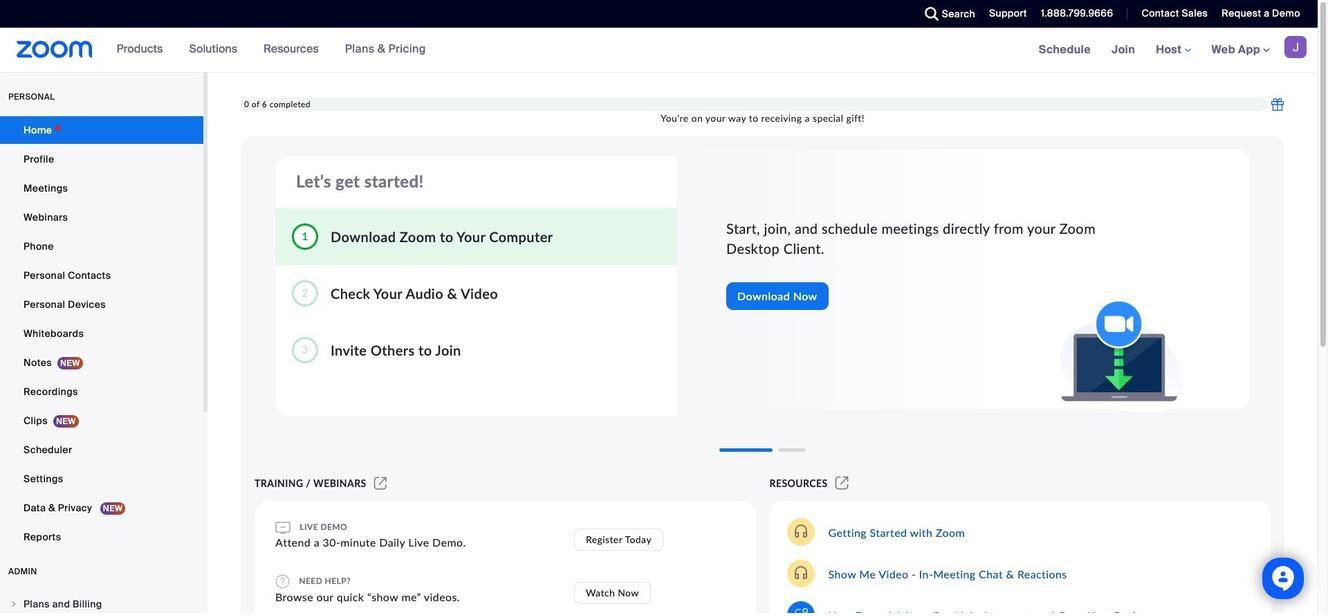 Task type: vqa. For each thing, say whether or not it's contained in the screenshot.
Product Information "navigation"
yes



Task type: locate. For each thing, give the bounding box(es) containing it.
1 horizontal spatial window new image
[[834, 478, 851, 489]]

product information navigation
[[106, 28, 437, 72]]

banner
[[0, 28, 1318, 73]]

meetings navigation
[[1029, 28, 1318, 73]]

zoom logo image
[[17, 41, 92, 58]]

0 horizontal spatial window new image
[[372, 478, 389, 489]]

window new image
[[372, 478, 389, 489], [834, 478, 851, 489]]

personal menu menu
[[0, 116, 203, 552]]

menu item
[[0, 591, 203, 613]]

right image
[[10, 600, 18, 608]]

2 window new image from the left
[[834, 478, 851, 489]]



Task type: describe. For each thing, give the bounding box(es) containing it.
1 window new image from the left
[[372, 478, 389, 489]]

profile picture image
[[1285, 36, 1307, 58]]



